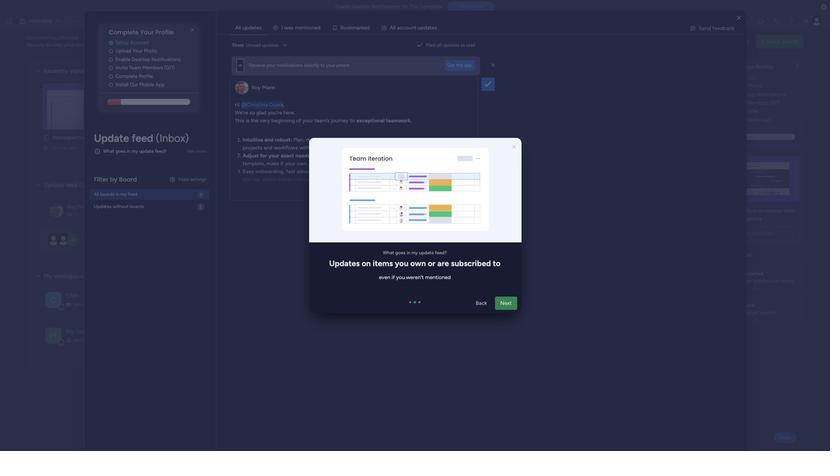 Task type: describe. For each thing, give the bounding box(es) containing it.
monday down track at the left
[[330, 145, 346, 151]]

2 s from the left
[[435, 25, 437, 31]]

hi
[[235, 102, 240, 108]]

blocks
[[368, 161, 383, 167]]

all for it
[[318, 153, 323, 159]]

weren't
[[406, 275, 424, 281]]

my left see more
[[175, 145, 181, 151]]

easy
[[243, 169, 254, 175]]

2 c from the left
[[403, 25, 405, 31]]

see plans
[[76, 18, 96, 24]]

and left track at the left
[[326, 137, 335, 143]]

you inside what goes in my update feed? updates on items you own or are subscribed to
[[395, 259, 408, 269]]

enable desktop notifications on this computer
[[335, 4, 442, 10]]

0 vertical spatial app
[[155, 82, 165, 88]]

boost your workflow in minutes with ready-made templates
[[708, 208, 794, 222]]

see more
[[187, 149, 207, 154]]

work
[[400, 302, 411, 308]]

my team
[[66, 329, 90, 336]]

don't
[[332, 169, 344, 175]]

app
[[464, 62, 472, 68]]

lottie animation image
[[308, 138, 521, 243]]

or
[[428, 259, 435, 269]]

and left 'robust:' on the top left of the page
[[264, 137, 273, 143]]

building
[[347, 161, 366, 167]]

inspired
[[733, 252, 752, 258]]

your up fast
[[285, 161, 296, 167]]

1 vertical spatial feed
[[65, 182, 78, 189]]

1 horizontal spatial update
[[94, 132, 129, 145]]

add to favorites image for retrospectives
[[113, 134, 120, 141]]

team for sprints
[[313, 145, 323, 151]]

receive your notifications directly to your phone
[[249, 63, 350, 68]]

on
[[402, 4, 408, 10]]

0 horizontal spatial invite
[[115, 65, 128, 71]]

enable for enable desktop notifications
[[115, 57, 130, 63]]

0 vertical spatial our
[[130, 82, 138, 88]]

all updates
[[235, 25, 262, 31]]

a right p on the top
[[427, 25, 430, 31]]

0 horizontal spatial monday dev
[[29, 17, 63, 25]]

enable now! button
[[448, 2, 495, 12]]

quick
[[767, 38, 781, 45]]

overa
[[269, 102, 283, 108]]

with inside boost your workflow in minutes with ready-made templates
[[784, 208, 794, 214]]

monday down bugs
[[144, 145, 161, 151]]

1 image
[[733, 14, 739, 21]]

app inside setup account upload your photo enable desktop notifications invite team members (0/1) complete profile install our mobile app
[[761, 117, 770, 123]]

0 vertical spatial update feed (inbox)
[[94, 132, 189, 145]]

templates image image
[[710, 156, 798, 202]]

my down plan,
[[291, 145, 298, 151]]

apps image
[[758, 18, 764, 25]]

monday up morning,
[[29, 17, 52, 25]]

learn for getting
[[730, 279, 742, 284]]

feel
[[398, 169, 407, 175]]

0 horizontal spatial updates
[[242, 25, 262, 31]]

1 vertical spatial roy
[[67, 204, 76, 210]]

read more button
[[230, 187, 478, 200]]

desktop for enable desktop notifications on this computer
[[352, 4, 370, 10]]

a l l a c c o u n t u p d a t e s
[[390, 25, 437, 31]]

make
[[267, 161, 279, 167]]

mark all updates as read button
[[414, 40, 478, 51]]

scrum for retrospectives
[[113, 145, 126, 151]]

feedback for send feedback
[[712, 25, 734, 31]]

3 e from the left
[[364, 25, 367, 31]]

my up by
[[105, 145, 112, 151]]

good
[[27, 35, 38, 41]]

own
[[410, 259, 426, 269]]

our inside setup account upload your photo enable desktop notifications invite team members (0/1) complete profile install our mobile app
[[735, 117, 743, 123]]

my down retrospectives on the top left of page
[[82, 145, 88, 151]]

send feedback button
[[687, 23, 737, 34]]

exact
[[281, 153, 294, 159]]

what for what goes in my update feed? updates on items you own or are subscribed to
[[383, 251, 394, 256]]

what for what goes in my update feed?
[[103, 149, 114, 155]]

your inside boost your workflow in minutes with ready-made templates
[[723, 208, 734, 214]]

getting started learn how monday.com works
[[730, 271, 793, 284]]

select product image
[[6, 18, 13, 25]]

hi @christina overa , we're so glad you're here. this is the very beginning of your team's journey to exceptional teamwork.
[[235, 102, 412, 124]]

1 horizontal spatial roy mann
[[252, 84, 275, 91]]

your inside setup account upload your photo enable desktop notifications invite team members (0/1) complete profile install our mobile app
[[738, 83, 748, 89]]

in up 'updates without boards'
[[116, 192, 119, 198]]

c
[[50, 295, 56, 305]]

journey
[[331, 117, 349, 124]]

help for help
[[779, 435, 791, 442]]

1 c from the left
[[400, 25, 403, 31]]

invite inside setup account upload your photo enable desktop notifications invite team members (0/1) complete profile install our mobile app
[[721, 100, 733, 106]]

check circle image
[[109, 40, 113, 45]]

desktop for enable desktop notifications
[[132, 57, 150, 63]]

plans
[[85, 18, 96, 24]]

workspace image for my team
[[45, 328, 61, 344]]

1 horizontal spatial monday dev
[[74, 338, 101, 344]]

0 vertical spatial mann
[[262, 84, 275, 91]]

setup for setup account
[[115, 40, 129, 46]]

notifications for enable desktop notifications on this computer
[[371, 4, 400, 10]]

all inside plan, manage and track all types of work, even for the most complex projects and workflows with ease.
[[349, 137, 354, 143]]

help image
[[788, 18, 795, 25]]

in inside boost your workflow in minutes with ready-made templates
[[758, 208, 762, 214]]

in up board
[[127, 149, 130, 155]]

1 vertical spatial update feed (inbox)
[[44, 182, 99, 189]]

mark
[[426, 42, 436, 48]]

made inside boost your workflow in minutes with ready-made templates
[[724, 216, 737, 222]]

0 horizontal spatial enable desktop notifications link
[[109, 56, 198, 63]]

monday dev > my team > my scrum team for sprints
[[237, 145, 323, 151]]

0 horizontal spatial mobile
[[139, 82, 154, 88]]

types
[[356, 137, 369, 143]]

4 scrum from the left
[[391, 145, 404, 151]]

ready- inside boost your workflow in minutes with ready-made templates
[[708, 216, 724, 222]]

read
[[338, 190, 350, 197]]

needs:
[[295, 153, 312, 159]]

r
[[360, 25, 361, 31]]

0 horizontal spatial crm
[[66, 293, 79, 300]]

to down needed
[[391, 169, 397, 175]]

2 e from the left
[[314, 25, 317, 31]]

my down intuitive and robust:
[[267, 145, 274, 151]]

1 n from the left
[[302, 25, 305, 31]]

goes for what goes in my update feed? updates on items you own or are subscribed to
[[395, 251, 405, 256]]

invite members image
[[743, 18, 750, 25]]

see for see plans
[[76, 18, 84, 24]]

to left be
[[358, 169, 363, 175]]

0 horizontal spatial mann
[[77, 204, 89, 210]]

explore templates
[[732, 231, 775, 237]]

a right a
[[397, 25, 400, 31]]

4 o from the left
[[405, 25, 409, 31]]

workflows
[[274, 145, 298, 151]]

visited
[[70, 68, 88, 75]]

this inside hi @christina overa , we're so glad you're here. this is the very beginning of your team's journey to exceptional teamwork.
[[235, 117, 244, 124]]

1 horizontal spatial boards
[[130, 204, 144, 210]]

now!
[[473, 4, 484, 9]]

setup account upload your photo enable desktop notifications invite team members (0/1) complete profile install our mobile app
[[721, 75, 786, 123]]

7 > from the left
[[356, 145, 359, 151]]

2 l from the left
[[395, 25, 396, 31]]

to inside what goes in my update feed? updates on items you own or are subscribed to
[[493, 259, 500, 269]]

0 vertical spatial 1
[[104, 183, 106, 188]]

my down types
[[360, 145, 367, 151]]

boost
[[708, 208, 722, 214]]

1 vertical spatial crm
[[105, 302, 116, 308]]

monday dev > my team > my scrum team for retrospectives
[[51, 145, 138, 151]]

(0/1) inside setup account upload your photo enable desktop notifications invite team members (0/1) complete profile install our mobile app
[[770, 100, 780, 106]]

computer
[[420, 4, 442, 10]]

circle o image for enable
[[109, 57, 113, 62]]

read more
[[338, 190, 363, 197]]

of inside plan, manage and track all types of work, even for the most complex projects and workflows with ease.
[[370, 137, 375, 143]]

send feedback
[[699, 25, 734, 31]]

update for what goes in my update feed?
[[139, 149, 154, 155]]

phone
[[337, 63, 350, 68]]

2 k from the left
[[361, 25, 364, 31]]

ready- inside it all starts with a customizable board. you can pick a ready-made template, make it your own, and choose the building blocks needed to jumpstart your work.
[[439, 153, 454, 159]]

and down intuitive and robust:
[[264, 145, 272, 151]]

0 vertical spatial members
[[142, 65, 163, 71]]

simple
[[378, 176, 394, 183]]

feed settings
[[178, 177, 207, 183]]

it all starts with a customizable board. you can pick a ready-made template, make it your own, and choose the building blocks needed to jumpstart your work.
[[243, 153, 467, 167]]

beginning
[[271, 117, 295, 124]]

complete profile
[[115, 73, 153, 79]]

0 horizontal spatial boards
[[100, 192, 114, 198]]

settings
[[190, 177, 207, 183]]

updates inside button
[[443, 42, 459, 48]]

2 o from the left
[[344, 25, 347, 31]]

most
[[421, 137, 433, 143]]

the inside it all starts with a customizable board. you can pick a ready-made template, make it your own, and choose the building blocks needed to jumpstart your work.
[[338, 161, 346, 167]]

your up getting
[[434, 161, 444, 167]]

filter
[[94, 176, 108, 184]]

in down don't on the left top of the page
[[341, 176, 345, 183]]

get the app
[[447, 62, 472, 68]]

a up building
[[350, 153, 353, 159]]

starts
[[324, 153, 337, 159]]

feedback for give feedback
[[729, 39, 749, 44]]

team inside setup account upload your photo enable desktop notifications invite team members (0/1) complete profile install our mobile app
[[734, 100, 746, 106]]

1 vertical spatial lottie animation element
[[308, 138, 521, 243]]

sales
[[93, 302, 104, 308]]

0 horizontal spatial (0/1)
[[164, 65, 175, 71]]

roy mann image
[[50, 204, 63, 218]]

monday down retrospectives on the top left of page
[[51, 145, 68, 151]]

1 vertical spatial update
[[44, 182, 64, 189]]

learn for help
[[730, 310, 742, 316]]

techie
[[375, 169, 390, 175]]

how
[[743, 279, 752, 284]]

choose
[[320, 161, 337, 167]]

easy onboarding, fast adoption:
[[243, 169, 320, 175]]

public board image for tasks
[[321, 134, 329, 141]]

see plans button
[[67, 16, 99, 26]]

3 t from the left
[[430, 25, 432, 31]]

anyone
[[322, 176, 340, 183]]

1 l from the left
[[393, 25, 395, 31]]

here.
[[283, 110, 295, 116]]

1 horizontal spatial this
[[409, 4, 418, 10]]

monday dev > my team > my scrum team for bugs queue
[[144, 145, 230, 151]]

0 vertical spatial learn
[[704, 252, 717, 258]]

team for bugs queue
[[220, 145, 230, 151]]

intuitive and robust:
[[243, 137, 292, 143]]

for inside plan, manage and track all types of work, even for the most complex projects and workflows with ease.
[[403, 137, 410, 143]]

my up settings
[[198, 145, 205, 151]]

mobile inside setup account upload your photo enable desktop notifications invite team members (0/1) complete profile install our mobile app
[[745, 117, 759, 123]]

you inside you don't have to be a techie to feel confident in getting started, which makes onboarding anyone in your team as simple as using their phone.
[[321, 169, 330, 175]]

the inside hi @christina overa , we're so glad you're here. this is the very beginning of your team's journey to exceptional teamwork.
[[251, 117, 259, 124]]

to right directly
[[321, 63, 325, 68]]

team for retrospectives
[[127, 145, 138, 151]]

2 vertical spatial feed
[[128, 192, 137, 198]]

recently
[[44, 68, 68, 75]]

on
[[362, 259, 371, 269]]

confident
[[408, 169, 431, 175]]

team up the can
[[405, 145, 416, 151]]

own,
[[297, 161, 308, 167]]

feed? for what goes in my update feed? updates on items you own or are subscribed to
[[435, 251, 447, 256]]

0 horizontal spatial get
[[723, 252, 732, 258]]

notifications inside setup account upload your photo enable desktop notifications invite team members (0/1) complete profile install our mobile app
[[757, 92, 786, 98]]

invite team members (0/1)
[[115, 65, 175, 71]]

0 vertical spatial lottie animation element
[[517, 29, 703, 54]]

team's
[[314, 117, 330, 124]]

pick
[[423, 153, 433, 159]]

in up phone.
[[432, 169, 437, 175]]

0 vertical spatial feed
[[132, 132, 153, 145]]

track
[[336, 137, 348, 143]]

needed
[[384, 161, 402, 167]]

all for all updates
[[235, 25, 241, 31]]

add to favorites image for tasks
[[392, 134, 398, 141]]

more for read more
[[351, 190, 363, 197]]

members inside setup account upload your photo enable desktop notifications invite team members (0/1) complete profile install our mobile app
[[748, 100, 768, 106]]

all boards in my feed
[[94, 192, 137, 198]]

good morning, christina! quickly access your recent boards, inbox and workspaces
[[27, 35, 164, 48]]

1 vertical spatial you
[[396, 275, 405, 281]]

of inside hi @christina overa , we're so glad you're here. this is the very beginning of your team's journey to exceptional teamwork.
[[296, 117, 301, 124]]

account for setup account upload your photo enable desktop notifications invite team members (0/1) complete profile install our mobile app
[[735, 75, 754, 81]]

scrum for sprints
[[299, 145, 311, 151]]

p
[[421, 25, 424, 31]]

@christina
[[241, 102, 268, 108]]

phone.
[[428, 176, 444, 183]]

directly
[[304, 63, 319, 68]]

to inside hi @christina overa , we're so glad you're here. this is the very beginning of your team's journey to exceptional teamwork.
[[350, 117, 355, 124]]



Task type: locate. For each thing, give the bounding box(es) containing it.
1 for boards
[[200, 205, 202, 210]]

0 horizontal spatial of
[[296, 117, 301, 124]]

i
[[307, 25, 308, 31]]

template,
[[243, 161, 265, 167]]

n
[[302, 25, 305, 31], [312, 25, 314, 31], [411, 25, 414, 31]]

1 horizontal spatial all
[[235, 25, 241, 31]]

1 > from the left
[[78, 145, 81, 151]]

with inside plan, manage and track all types of work, even for the most complex projects and workflows with ease.
[[299, 145, 310, 151]]

install inside setup account upload your photo enable desktop notifications invite team members (0/1) complete profile install our mobile app
[[721, 117, 734, 123]]

1 horizontal spatial setup account link
[[721, 74, 804, 82]]

2 horizontal spatial desktop
[[737, 92, 755, 98]]

0 vertical spatial (inbox)
[[156, 132, 189, 145]]

(inbox)
[[156, 132, 189, 145], [79, 182, 99, 189]]

photo inside setup account upload your photo enable desktop notifications invite team members (0/1) complete profile install our mobile app
[[749, 83, 762, 89]]

robust:
[[275, 137, 292, 143]]

even if you weren't mentioned
[[379, 275, 451, 281]]

scrum for bugs queue
[[206, 145, 219, 151]]

learn inside 'getting started learn how monday.com works'
[[730, 279, 742, 284]]

4 > from the left
[[194, 145, 197, 151]]

>
[[78, 145, 81, 151], [101, 145, 104, 151], [170, 145, 173, 151], [194, 145, 197, 151], [263, 145, 266, 151], [287, 145, 290, 151], [356, 145, 359, 151], [380, 145, 383, 151]]

as inside button
[[461, 42, 465, 48]]

and up upload your photo
[[126, 42, 134, 48]]

public board image for retrospectives
[[43, 134, 50, 141]]

enable inside button
[[459, 4, 472, 9]]

install our mobile app link
[[109, 81, 198, 89], [721, 116, 804, 124]]

1 m from the left
[[295, 25, 299, 31]]

0 horizontal spatial k
[[350, 25, 352, 31]]

team
[[129, 65, 141, 71], [734, 100, 746, 106], [89, 145, 100, 151], [182, 145, 193, 151], [275, 145, 286, 151], [368, 145, 379, 151], [76, 329, 90, 336]]

3 monday dev > my team > my scrum team from the left
[[237, 145, 323, 151]]

0 horizontal spatial n
[[302, 25, 305, 31]]

0 horizontal spatial install
[[115, 82, 129, 88]]

3 scrum from the left
[[299, 145, 311, 151]]

their
[[416, 176, 426, 183]]

all for all boards in my feed
[[94, 192, 99, 198]]

public board image for bugs queue
[[136, 134, 143, 141]]

n left i
[[302, 25, 305, 31]]

1 horizontal spatial complete your profile
[[714, 64, 773, 71]]

setup account link for rightmost 'enable desktop notifications' link the upload your photo link
[[721, 74, 804, 82]]

your up the make
[[268, 153, 279, 159]]

0 vertical spatial install our mobile app link
[[109, 81, 198, 89]]

you right if
[[396, 275, 405, 281]]

update right close update feed (inbox) image
[[44, 182, 64, 189]]

roy mann
[[252, 84, 275, 91], [67, 204, 89, 210]]

even left if
[[379, 275, 390, 281]]

monday dev > my team > my scrum team down queue at the top left of page
[[144, 145, 230, 151]]

add to favorites image left manage
[[299, 134, 305, 141]]

learn
[[704, 252, 717, 258], [730, 279, 742, 284], [730, 310, 742, 316]]

add to favorites image right work,
[[392, 134, 398, 141]]

1 circle o image from the top
[[109, 49, 113, 54]]

install our mobile app link for complete profile link corresponding to rightmost 'enable desktop notifications' link
[[721, 116, 804, 124]]

boards down filter
[[100, 192, 114, 198]]

account inside setup account upload your photo enable desktop notifications invite team members (0/1) complete profile install our mobile app
[[735, 75, 754, 81]]

circle o image inside 'enable desktop notifications' link
[[109, 57, 113, 62]]

0 vertical spatial all
[[235, 25, 241, 31]]

0 horizontal spatial u
[[409, 25, 411, 31]]

feed up 'what goes in my update feed?'
[[132, 132, 153, 145]]

what up by
[[103, 149, 114, 155]]

monday down my team
[[74, 338, 92, 344]]

1 vertical spatial enable desktop notifications link
[[721, 91, 804, 99]]

and inside it all starts with a customizable board. you can pick a ready-made template, make it your own, and choose the building blocks needed to jumpstart your work.
[[309, 161, 318, 167]]

close image
[[737, 15, 741, 20]]

1 public board image from the left
[[43, 134, 50, 141]]

boards
[[100, 192, 114, 198], [130, 204, 144, 210]]

more up settings
[[196, 149, 207, 154]]

d right r
[[367, 25, 370, 31]]

to right subscribed at the right of page
[[493, 259, 500, 269]]

morning,
[[39, 35, 58, 41]]

8 > from the left
[[380, 145, 383, 151]]

1 horizontal spatial app
[[761, 117, 770, 123]]

0 vertical spatial roy mann
[[252, 84, 275, 91]]

the inside plan, manage and track all types of work, even for the most complex projects and workflows with ease.
[[411, 137, 419, 143]]

> down retrospectives on the top left of page
[[78, 145, 81, 151]]

e right r
[[364, 25, 367, 31]]

lottie animation element
[[517, 29, 703, 54], [308, 138, 521, 243]]

monday dev up morning,
[[29, 17, 63, 25]]

0 horizontal spatial d
[[317, 25, 320, 31]]

all right mark on the right top of the page
[[437, 42, 441, 48]]

upload inside setup account upload your photo enable desktop notifications invite team members (0/1) complete profile install our mobile app
[[721, 83, 737, 89]]

my right close my workspaces "icon"
[[44, 273, 52, 280]]

updates left "on"
[[329, 259, 360, 269]]

m left r
[[352, 25, 357, 31]]

0 horizontal spatial you
[[321, 169, 330, 175]]

add to favorites image for sprints
[[299, 134, 305, 141]]

enable desktop notifications
[[115, 57, 180, 63]]

and down center
[[743, 310, 751, 316]]

quickly
[[27, 42, 44, 48]]

v2 bolt switch image
[[761, 38, 765, 45]]

manage
[[306, 137, 325, 143]]

2 public board image from the left
[[321, 134, 329, 141]]

feedback inside button
[[712, 25, 734, 31]]

0 horizontal spatial update
[[139, 149, 154, 155]]

update inside what goes in my update feed? updates on items you own or are subscribed to
[[419, 251, 434, 256]]

dev
[[54, 17, 63, 25], [69, 145, 76, 151], [162, 145, 169, 151], [255, 145, 262, 151], [347, 145, 355, 151], [93, 338, 101, 344]]

1 u from the left
[[409, 25, 411, 31]]

1 vertical spatial mobile
[[745, 117, 759, 123]]

0 vertical spatial roy
[[252, 84, 261, 91]]

1 horizontal spatial our
[[735, 117, 743, 123]]

e right i
[[314, 25, 317, 31]]

show
[[353, 165, 364, 171]]

and inside help center learn and get support
[[743, 310, 751, 316]]

5 > from the left
[[263, 145, 266, 151]]

and inside good morning, christina! quickly access your recent boards, inbox and workspaces
[[126, 42, 134, 48]]

team down be
[[358, 176, 371, 183]]

your left phone
[[326, 63, 335, 68]]

my for what goes in my update feed? updates on items you own or are subscribed to
[[411, 251, 418, 256]]

1 horizontal spatial as
[[395, 176, 400, 183]]

to inside it all starts with a customizable board. you can pick a ready-made template, make it your own, and choose the building blocks needed to jumpstart your work.
[[403, 161, 408, 167]]

1 vertical spatial (inbox)
[[79, 182, 99, 189]]

n left p on the top
[[411, 25, 414, 31]]

1 horizontal spatial roy
[[252, 84, 261, 91]]

0 horizontal spatial public board image
[[136, 134, 143, 141]]

3 add to favorites image from the left
[[392, 134, 398, 141]]

@christina overa link
[[241, 100, 283, 109]]

my down work,
[[384, 145, 390, 151]]

1 d from the left
[[317, 25, 320, 31]]

0 vertical spatial for
[[403, 137, 410, 143]]

back
[[476, 301, 487, 307]]

you left the can
[[403, 153, 412, 159]]

plan,
[[293, 137, 305, 143]]

1 horizontal spatial (inbox)
[[156, 132, 189, 145]]

all for show
[[366, 165, 370, 171]]

what up items
[[383, 251, 394, 256]]

1 vertical spatial learn
[[730, 279, 742, 284]]

the left 'most'
[[411, 137, 419, 143]]

enable for enable now!
[[459, 4, 472, 9]]

install our mobile app
[[115, 82, 165, 88]]

0 vertical spatial updates
[[94, 204, 111, 210]]

all for mark
[[437, 42, 441, 48]]

circle o image
[[109, 83, 113, 88]]

the right 'is'
[[251, 117, 259, 124]]

1 s from the left
[[291, 25, 294, 31]]

t
[[305, 25, 307, 31], [414, 25, 416, 31], [430, 25, 432, 31]]

1 vertical spatial install our mobile app link
[[721, 116, 804, 124]]

see up feed settings
[[187, 149, 195, 154]]

in inside what goes in my update feed? updates on items you own or are subscribed to
[[406, 251, 410, 256]]

made down the workflow on the right of the page
[[724, 216, 737, 222]]

ready-
[[439, 153, 454, 159], [708, 216, 724, 222]]

4 circle o image from the top
[[109, 74, 113, 79]]

learn inside help center learn and get support
[[730, 310, 742, 316]]

goes up even if you weren't mentioned
[[395, 251, 405, 256]]

workflow
[[735, 208, 757, 214]]

> down work,
[[380, 145, 383, 151]]

1 horizontal spatial you
[[403, 153, 412, 159]]

3 d from the left
[[424, 25, 427, 31]]

getting
[[438, 169, 455, 175]]

your right boost
[[723, 208, 734, 214]]

0 vertical spatial updates
[[242, 25, 262, 31]]

my up the own
[[411, 251, 418, 256]]

updates left the read
[[443, 42, 459, 48]]

invite team members (0/1) link for complete profile link associated with leftmost 'enable desktop notifications' link
[[109, 64, 198, 72]]

2 monday dev > my team > my scrum team from the left
[[144, 145, 230, 151]]

circle o image for upload
[[109, 49, 113, 54]]

t left p on the top
[[414, 25, 416, 31]]

tab list
[[229, 21, 744, 34]]

1 public board image from the left
[[136, 134, 143, 141]]

1 e from the left
[[299, 25, 302, 31]]

0 horizontal spatial ready-
[[439, 153, 454, 159]]

0 horizontal spatial roy mann
[[67, 204, 89, 210]]

all inside button
[[366, 165, 370, 171]]

tab list containing all updates
[[229, 21, 744, 34]]

2 public board image from the left
[[228, 134, 236, 141]]

complete your profile for leftmost 'enable desktop notifications' link
[[109, 28, 174, 36]]

1 t from the left
[[305, 25, 307, 31]]

quick search
[[767, 38, 798, 45]]

templates inside "button"
[[752, 231, 775, 237]]

(inbox) left by
[[79, 182, 99, 189]]

public board image
[[136, 134, 143, 141], [321, 134, 329, 141]]

1 horizontal spatial public board image
[[321, 134, 329, 141]]

2 horizontal spatial as
[[461, 42, 465, 48]]

2 add to favorites image from the left
[[299, 134, 305, 141]]

crm right c
[[66, 293, 79, 300]]

update up or
[[419, 251, 434, 256]]

3 n from the left
[[411, 25, 414, 31]]

all inside button
[[437, 42, 441, 48]]

learn left &
[[704, 252, 717, 258]]

filter by board
[[94, 176, 137, 184]]

d for a l l a c c o u n t u p d a t e s
[[424, 25, 427, 31]]

circle o image for invite
[[109, 66, 113, 71]]

upload your photo link for rightmost 'enable desktop notifications' link
[[721, 83, 804, 90]]

1 vertical spatial updates
[[329, 259, 360, 269]]

search everything image
[[774, 18, 780, 25]]

1 add to favorites image from the left
[[113, 134, 120, 141]]

2 workspace image from the top
[[45, 328, 61, 344]]

boards right without
[[130, 204, 144, 210]]

all inside it all starts with a customizable board. you can pick a ready-made template, make it your own, and choose the building blocks needed to jumpstart your work.
[[318, 153, 323, 159]]

profile inside setup account upload your photo enable desktop notifications invite team members (0/1) complete profile install our mobile app
[[744, 109, 758, 115]]

0 horizontal spatial for
[[260, 153, 267, 159]]

in left the minutes
[[758, 208, 762, 214]]

complete your profile up setup account
[[109, 28, 174, 36]]

invite team members (0/1) link for complete profile link corresponding to rightmost 'enable desktop notifications' link
[[721, 100, 804, 107]]

dapulse close image
[[821, 4, 827, 11]]

monday left sales on the left of the page
[[74, 302, 92, 308]]

0 vertical spatial install
[[115, 82, 129, 88]]

1 horizontal spatial enable desktop notifications link
[[721, 91, 804, 99]]

onboarding,
[[255, 169, 285, 175]]

feed? for what goes in my update feed?
[[155, 149, 167, 155]]

1 vertical spatial this
[[235, 117, 244, 124]]

feed down board
[[128, 192, 137, 198]]

1 horizontal spatial install our mobile app link
[[721, 116, 804, 124]]

close update feed (inbox) image
[[34, 182, 42, 190]]

d
[[317, 25, 320, 31], [367, 25, 370, 31], [424, 25, 427, 31]]

bugs queue
[[145, 135, 174, 141]]

get inside help center learn and get support
[[752, 310, 759, 316]]

feedback up give
[[712, 25, 734, 31]]

0 horizontal spatial more
[[196, 149, 207, 154]]

for left 'most'
[[403, 137, 410, 143]]

updates down all boards in my feed
[[94, 204, 111, 210]]

setup account link for leftmost 'enable desktop notifications' link the upload your photo link
[[109, 39, 198, 46]]

you inside it all starts with a customizable board. you can pick a ready-made template, make it your own, and choose the building blocks needed to jumpstart your work.
[[403, 153, 412, 159]]

0 horizontal spatial t
[[305, 25, 307, 31]]

w
[[284, 25, 288, 31]]

2 > from the left
[[101, 145, 104, 151]]

workspace
[[406, 293, 435, 300]]

circle o image
[[109, 49, 113, 54], [109, 57, 113, 62], [109, 66, 113, 71], [109, 74, 113, 79]]

photo
[[144, 48, 157, 54], [749, 83, 762, 89]]

0 vertical spatial upload
[[115, 48, 131, 54]]

3 circle o image from the top
[[109, 66, 113, 71]]

your inside good morning, christina! quickly access your recent boards, inbox and workspaces
[[63, 42, 74, 48]]

4 monday dev > my team > my scrum team from the left
[[330, 145, 416, 151]]

complete profile link for leftmost 'enable desktop notifications' link
[[109, 73, 198, 80]]

a right i on the left top of page
[[288, 25, 291, 31]]

0 horizontal spatial workspaces
[[54, 273, 86, 280]]

your right receive at the top of the page
[[266, 63, 276, 68]]

plan, manage and track all types of work, even for the most complex projects and workflows with ease.
[[243, 137, 454, 151]]

1 horizontal spatial members
[[748, 100, 768, 106]]

update up 'what goes in my update feed?'
[[94, 132, 129, 145]]

of
[[296, 117, 301, 124], [370, 137, 375, 143]]

the inside "get the app" button
[[456, 62, 463, 68]]

n right i
[[312, 25, 314, 31]]

2 m from the left
[[352, 25, 357, 31]]

workspaces inside good morning, christina! quickly access your recent boards, inbox and workspaces
[[136, 42, 164, 48]]

and down it
[[309, 161, 318, 167]]

be
[[364, 169, 370, 175]]

0 horizontal spatial account
[[130, 40, 149, 46]]

a right pick
[[435, 153, 437, 159]]

group
[[409, 302, 420, 304]]

so
[[249, 110, 255, 116]]

6 > from the left
[[287, 145, 290, 151]]

goes inside what goes in my update feed? updates on items you own or are subscribed to
[[395, 251, 405, 256]]

u down computer
[[418, 25, 421, 31]]

are
[[437, 259, 449, 269]]

1 horizontal spatial u
[[418, 25, 421, 31]]

my inside what goes in my update feed? updates on items you own or are subscribed to
[[411, 251, 418, 256]]

monday
[[29, 17, 52, 25], [51, 145, 68, 151], [144, 145, 161, 151], [237, 145, 253, 151], [330, 145, 346, 151], [74, 302, 92, 308], [74, 338, 92, 344]]

1 vertical spatial complete profile link
[[721, 108, 804, 115]]

templates inside boost your workflow in minutes with ready-made templates
[[738, 216, 762, 222]]

more for see more
[[196, 149, 207, 154]]

0 horizontal spatial as
[[372, 176, 377, 183]]

workspace image containing c
[[45, 292, 61, 308]]

account for setup account
[[130, 40, 149, 46]]

monday sales crm
[[74, 302, 116, 308]]

goes for what goes in my update feed?
[[116, 149, 126, 155]]

notifications inside 'enable desktop notifications' link
[[151, 57, 180, 63]]

inbox
[[111, 42, 124, 48]]

1 horizontal spatial made
[[724, 216, 737, 222]]

1 vertical spatial our
[[735, 117, 743, 123]]

2 u from the left
[[418, 25, 421, 31]]

1 horizontal spatial with
[[339, 153, 349, 159]]

install
[[115, 82, 129, 88], [721, 117, 734, 123]]

add to favorites image
[[113, 134, 120, 141], [299, 134, 305, 141], [392, 134, 398, 141]]

send
[[699, 25, 711, 31]]

s right p on the top
[[435, 25, 437, 31]]

circle o image inside the upload your photo link
[[109, 49, 113, 54]]

setup inside setup account upload your photo enable desktop notifications invite team members (0/1) complete profile install our mobile app
[[721, 75, 734, 81]]

update feed (inbox) up roy mann image
[[44, 182, 99, 189]]

give feedback
[[717, 39, 749, 44]]

0 vertical spatial crm
[[66, 293, 79, 300]]

my for what goes in my update feed?
[[132, 149, 138, 155]]

using
[[402, 176, 414, 183]]

1 o from the left
[[308, 25, 312, 31]]

1 vertical spatial setup account link
[[721, 74, 804, 82]]

app
[[155, 82, 165, 88], [761, 117, 770, 123]]

my up board
[[132, 149, 138, 155]]

0 horizontal spatial notifications
[[151, 57, 180, 63]]

made
[[454, 153, 467, 159], [724, 216, 737, 222]]

dapulse x slim image
[[188, 26, 196, 34], [794, 61, 802, 69], [491, 62, 495, 68], [512, 143, 516, 151]]

close my workspaces image
[[34, 273, 42, 281]]

0 horizontal spatial m
[[295, 25, 299, 31]]

d for i w a s m e n t i o n e d
[[317, 25, 320, 31]]

monday dev > my team > my scrum team down retrospectives on the top left of page
[[51, 145, 138, 151]]

your inside you don't have to be a techie to feel confident in getting started, which makes onboarding anyone in your team as simple as using their phone.
[[347, 176, 357, 183]]

with
[[299, 145, 310, 151], [339, 153, 349, 159], [784, 208, 794, 214]]

1 horizontal spatial updates
[[443, 42, 459, 48]]

feed?
[[155, 149, 167, 155], [435, 251, 447, 256]]

0 vertical spatial what
[[103, 149, 114, 155]]

circle o image inside complete profile link
[[109, 74, 113, 79]]

1 vertical spatial account
[[735, 75, 754, 81]]

enable for enable desktop notifications on this computer
[[335, 4, 350, 10]]

enable inside 'enable desktop notifications' link
[[115, 57, 130, 63]]

monday up adjust
[[237, 145, 253, 151]]

0 vertical spatial my
[[132, 149, 138, 155]]

see for see more
[[187, 149, 195, 154]]

> down types
[[356, 145, 359, 151]]

1 vertical spatial workspaces
[[54, 273, 86, 280]]

public board image left sprints
[[228, 134, 236, 141]]

get right &
[[723, 252, 732, 258]]

1 horizontal spatial m
[[352, 25, 357, 31]]

of left work,
[[370, 137, 375, 143]]

notifications for enable desktop notifications
[[151, 57, 180, 63]]

even inside plan, manage and track all types of work, even for the most complex projects and workflows with ease.
[[391, 137, 402, 143]]

access
[[46, 42, 62, 48]]

complete inside setup account upload your photo enable desktop notifications invite team members (0/1) complete profile install our mobile app
[[721, 109, 743, 115]]

complete your profile for rightmost 'enable desktop notifications' link
[[714, 64, 773, 71]]

learn & get inspired
[[704, 252, 752, 258]]

m for a
[[352, 25, 357, 31]]

workspace image
[[45, 292, 61, 308], [45, 328, 61, 344]]

my right the m
[[66, 329, 74, 336]]

m for e
[[295, 25, 299, 31]]

2 scrum from the left
[[206, 145, 219, 151]]

o left r
[[344, 25, 347, 31]]

workspace image for crm
[[45, 292, 61, 308]]

as down techie
[[372, 176, 377, 183]]

more
[[196, 149, 207, 154], [351, 190, 363, 197]]

(0/1)
[[164, 65, 175, 71], [770, 100, 780, 106]]

0 horizontal spatial upload
[[115, 48, 131, 54]]

with inside it all starts with a customizable board. you can pick a ready-made template, make it your own, and choose the building blocks needed to jumpstart your work.
[[339, 153, 349, 159]]

what goes in my update feed?
[[103, 149, 167, 155]]

add to favorites image up 'what goes in my update feed?'
[[113, 134, 120, 141]]

this right on
[[409, 4, 418, 10]]

complete profile link for rightmost 'enable desktop notifications' link
[[721, 108, 804, 115]]

setup account
[[115, 40, 149, 46]]

2 circle o image from the top
[[109, 57, 113, 62]]

> up filter
[[101, 145, 104, 151]]

with right the minutes
[[784, 208, 794, 214]]

to
[[321, 63, 325, 68], [350, 117, 355, 124], [403, 161, 408, 167], [358, 169, 363, 175], [391, 169, 397, 175], [493, 259, 500, 269]]

sprints
[[238, 135, 255, 141]]

started
[[748, 271, 763, 277]]

workspaces up c
[[54, 273, 86, 280]]

public board image for sprints
[[228, 134, 236, 141]]

s right 'w'
[[291, 25, 294, 31]]

fast
[[286, 169, 295, 175]]

quick search results list box
[[34, 75, 688, 163]]

2 n from the left
[[312, 25, 314, 31]]

1 for in
[[200, 192, 202, 198]]

team inside you don't have to be a techie to feel confident in getting started, which makes onboarding anyone in your team as simple as using their phone.
[[358, 176, 371, 183]]

1 vertical spatial (0/1)
[[770, 100, 780, 106]]

0 horizontal spatial invite team members (0/1) link
[[109, 64, 198, 72]]

setup for setup account upload your photo enable desktop notifications invite team members (0/1) complete profile install our mobile app
[[721, 75, 734, 81]]

team left projects
[[220, 145, 230, 151]]

monday.com
[[753, 279, 780, 284]]

1 scrum from the left
[[113, 145, 126, 151]]

0 vertical spatial enable desktop notifications link
[[109, 56, 198, 63]]

enable inside setup account upload your photo enable desktop notifications invite team members (0/1) complete profile install our mobile app
[[721, 92, 736, 98]]

2 d from the left
[[367, 25, 370, 31]]

1 vertical spatial updates
[[443, 42, 459, 48]]

all right show
[[366, 165, 370, 171]]

circle o image for complete
[[109, 74, 113, 79]]

0 vertical spatial photo
[[144, 48, 157, 54]]

updates left i on the left top of page
[[242, 25, 262, 31]]

1 vertical spatial even
[[379, 275, 390, 281]]

0 vertical spatial monday dev
[[29, 17, 63, 25]]

1 vertical spatial members
[[748, 100, 768, 106]]

close recently visited image
[[34, 67, 42, 75]]

3 o from the left
[[347, 25, 350, 31]]

adjust
[[243, 153, 259, 159]]

1 horizontal spatial of
[[370, 137, 375, 143]]

help inside help center learn and get support
[[730, 303, 740, 309]]

goes up filter by board
[[116, 149, 126, 155]]

0 vertical spatial complete profile link
[[109, 73, 198, 80]]

0 vertical spatial upload your photo link
[[109, 47, 198, 55]]

1
[[104, 183, 106, 188], [200, 192, 202, 198], [200, 205, 202, 210]]

4 e from the left
[[432, 25, 435, 31]]

feed? inside what goes in my update feed? updates on items you own or are subscribed to
[[435, 251, 447, 256]]

receive
[[249, 63, 265, 68]]

1 horizontal spatial see
[[187, 149, 195, 154]]

help for help center learn and get support
[[730, 303, 740, 309]]

workspaces up enable desktop notifications
[[136, 42, 164, 48]]

circle o image inside invite team members (0/1) link
[[109, 66, 113, 71]]

retrospectives
[[52, 135, 89, 141]]

teamwork.
[[386, 117, 412, 124]]

2 t from the left
[[414, 25, 416, 31]]

what inside what goes in my update feed? updates on items you own or are subscribed to
[[383, 251, 394, 256]]

help inside the help button
[[779, 435, 791, 442]]

updates inside what goes in my update feed? updates on items you own or are subscribed to
[[329, 259, 360, 269]]

upload your photo link for leftmost 'enable desktop notifications' link
[[109, 47, 198, 55]]

0 horizontal spatial desktop
[[132, 57, 150, 63]]

e left i
[[299, 25, 302, 31]]

install our mobile app link for complete profile link associated with leftmost 'enable desktop notifications' link
[[109, 81, 198, 89]]

1 monday dev > my team > my scrum team from the left
[[51, 145, 138, 151]]

0 horizontal spatial updates
[[94, 204, 111, 210]]

mann
[[262, 84, 275, 91], [77, 204, 89, 210]]

public board image left bugs
[[136, 134, 143, 141]]

a
[[288, 25, 291, 31], [357, 25, 360, 31], [397, 25, 400, 31], [427, 25, 430, 31], [350, 153, 353, 159], [435, 153, 437, 159], [371, 169, 374, 175]]

roy mann up '@christina overa' link
[[252, 84, 275, 91]]

1 workspace image from the top
[[45, 292, 61, 308]]

0 vertical spatial of
[[296, 117, 301, 124]]

updates
[[94, 204, 111, 210], [329, 259, 360, 269]]

m left i
[[295, 25, 299, 31]]

0 horizontal spatial public board image
[[43, 134, 50, 141]]

,
[[283, 102, 284, 108]]

1 vertical spatial all
[[94, 192, 99, 198]]

explore templates button
[[708, 227, 800, 241]]

made inside it all starts with a customizable board. you can pick a ready-made template, make it your own, and choose the building blocks needed to jumpstart your work.
[[454, 153, 467, 159]]

2 horizontal spatial n
[[411, 25, 414, 31]]

give
[[717, 39, 727, 44]]

1 horizontal spatial t
[[414, 25, 416, 31]]

complete profile link
[[109, 73, 198, 80], [721, 108, 804, 115]]

learn down the getting
[[730, 279, 742, 284]]

a inside you don't have to be a techie to feel confident in getting started, which makes onboarding anyone in your team as simple as using their phone.
[[371, 169, 374, 175]]

it
[[313, 153, 316, 159]]

my for all boards in my feed
[[120, 192, 127, 198]]

1 horizontal spatial k
[[361, 25, 364, 31]]

1 horizontal spatial for
[[403, 137, 410, 143]]

1 horizontal spatial s
[[435, 25, 437, 31]]

1 vertical spatial my
[[120, 192, 127, 198]]

1 horizontal spatial updates
[[329, 259, 360, 269]]

monday dev > my team > my scrum team up customizable
[[330, 145, 416, 151]]

even right work,
[[391, 137, 402, 143]]

enable
[[335, 4, 350, 10], [459, 4, 472, 9], [115, 57, 130, 63], [721, 92, 736, 98]]

d up mark on the right top of the page
[[424, 25, 427, 31]]

account
[[130, 40, 149, 46], [735, 75, 754, 81]]

i w a s m e n t i o n e d
[[281, 25, 320, 31]]

help
[[730, 303, 740, 309], [779, 435, 791, 442]]

1 horizontal spatial ready-
[[708, 216, 724, 222]]

roy up '@christina'
[[252, 84, 261, 91]]

2 vertical spatial with
[[784, 208, 794, 214]]

1 horizontal spatial what
[[383, 251, 394, 256]]

0 horizontal spatial setup
[[115, 40, 129, 46]]

ready- up work.
[[439, 153, 454, 159]]

k
[[350, 25, 352, 31], [361, 25, 364, 31]]

your inside hi @christina overa , we're so glad you're here. this is the very beginning of your team's journey to exceptional teamwork.
[[303, 117, 313, 124]]

your down "christina!"
[[63, 42, 74, 48]]

0 vertical spatial help
[[730, 303, 740, 309]]

1 k from the left
[[350, 25, 352, 31]]

very
[[260, 117, 270, 124]]

desktop inside setup account upload your photo enable desktop notifications invite team members (0/1) complete profile install our mobile app
[[737, 92, 755, 98]]

1 vertical spatial mann
[[77, 204, 89, 210]]

workspace image containing m
[[45, 328, 61, 344]]

profile
[[155, 28, 174, 36], [756, 64, 773, 71], [139, 73, 153, 79], [744, 109, 758, 115]]

as
[[461, 42, 465, 48], [372, 176, 377, 183], [395, 176, 400, 183]]

a right "b"
[[357, 25, 360, 31]]

public board image
[[43, 134, 50, 141], [228, 134, 236, 141]]

3 > from the left
[[170, 145, 173, 151]]

update for what goes in my update feed? updates on items you own or are subscribed to
[[419, 251, 434, 256]]

board
[[119, 176, 137, 184]]

christina overa image
[[812, 16, 822, 27]]



Task type: vqa. For each thing, say whether or not it's contained in the screenshot.
Pear inc
no



